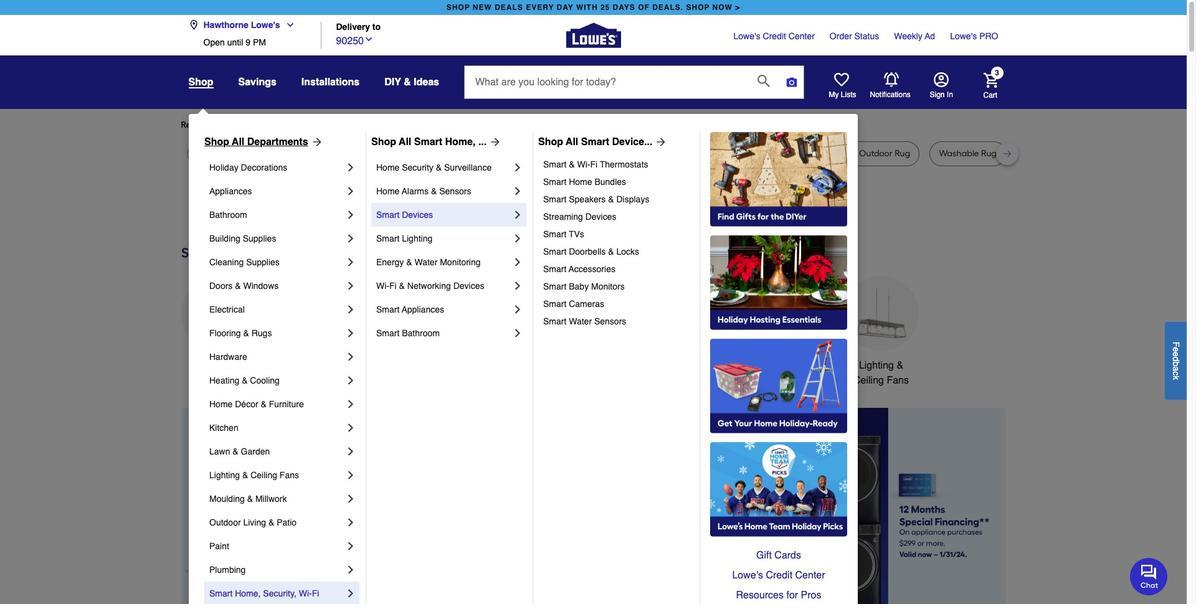 Task type: vqa. For each thing, say whether or not it's contained in the screenshot.
into
no



Task type: describe. For each thing, give the bounding box(es) containing it.
garden
[[241, 447, 270, 457]]

hawthorne
[[203, 20, 249, 30]]

sign in
[[930, 90, 953, 99]]

fans inside button
[[887, 375, 909, 386]]

faucets
[[503, 360, 538, 371]]

deals.
[[652, 3, 684, 12]]

smart for smart accessories
[[543, 264, 567, 274]]

streaming devices link
[[543, 208, 691, 226]]

security,
[[263, 589, 296, 599]]

smart bathroom link
[[376, 321, 512, 345]]

device...
[[612, 136, 653, 148]]

searches
[[243, 120, 279, 130]]

heating
[[209, 376, 239, 386]]

chevron right image for paint
[[345, 540, 357, 553]]

2 vertical spatial wi-
[[299, 589, 312, 599]]

weekly ad
[[894, 31, 935, 41]]

center for lowe's credit center
[[795, 570, 825, 581]]

2 rug from the left
[[257, 148, 272, 159]]

more
[[319, 120, 339, 130]]

4 rug from the left
[[339, 148, 355, 159]]

0 vertical spatial wi-
[[577, 160, 590, 169]]

indoor outdoor rug
[[831, 148, 910, 159]]

every
[[526, 3, 554, 12]]

& inside button
[[897, 360, 903, 371]]

holiday hosting essentials. image
[[710, 236, 847, 330]]

chevron right image for bathroom
[[345, 209, 357, 221]]

f e e d b a c k
[[1171, 342, 1181, 380]]

25 days of deals. don't miss deals every day. same-day delivery on in-stock orders placed by 2 p m. image
[[181, 408, 382, 604]]

ideas
[[414, 77, 439, 88]]

order status link
[[830, 30, 879, 42]]

chevron right image for appliances
[[345, 185, 357, 198]]

until
[[227, 37, 243, 47]]

1 vertical spatial fans
[[280, 470, 299, 480]]

supplies for cleaning supplies
[[246, 257, 280, 267]]

security
[[402, 163, 434, 173]]

paint link
[[209, 535, 345, 558]]

all for shop all smart home, ...
[[399, 136, 411, 148]]

outdoor living & patio
[[209, 518, 297, 528]]

home alarms & sensors
[[376, 186, 471, 196]]

smart for smart home
[[759, 360, 785, 371]]

chevron right image for smart home, security, wi-fi
[[345, 588, 357, 600]]

energy
[[376, 257, 404, 267]]

smart for smart lighting
[[376, 234, 400, 244]]

90250
[[336, 35, 364, 46]]

shop for shop all departments
[[204, 136, 229, 148]]

home inside button
[[788, 360, 815, 371]]

washable area rug
[[724, 148, 803, 159]]

3 rug from the left
[[274, 148, 290, 159]]

2 e from the top
[[1171, 352, 1181, 357]]

roth for area
[[535, 148, 553, 159]]

lowe's credit center
[[734, 31, 815, 41]]

smart baby monitors link
[[543, 278, 691, 295]]

lawn & garden
[[209, 447, 270, 457]]

chevron right image for home décor & furniture
[[345, 398, 357, 411]]

my lists link
[[829, 72, 856, 100]]

cooling
[[250, 376, 280, 386]]

plumbing link
[[209, 558, 345, 582]]

plumbing
[[209, 565, 246, 575]]

rug 5x8
[[197, 148, 228, 159]]

smart appliances link
[[376, 298, 512, 321]]

holiday
[[209, 163, 238, 173]]

lists
[[841, 90, 856, 99]]

windows
[[243, 281, 279, 291]]

gift cards link
[[710, 546, 847, 566]]

new
[[473, 3, 492, 12]]

home for home alarms & sensors
[[376, 186, 400, 196]]

bathroom inside smart bathroom 'link'
[[402, 328, 440, 338]]

1 horizontal spatial devices
[[453, 281, 484, 291]]

location image
[[188, 20, 198, 30]]

arrow right image for shop all smart home, ...
[[487, 136, 502, 148]]

accessories
[[569, 264, 616, 274]]

chevron down image inside 90250 button
[[364, 34, 374, 44]]

and for allen and roth rug
[[641, 148, 658, 159]]

cameras
[[569, 299, 604, 309]]

lowe's for lowe's credit center
[[734, 31, 761, 41]]

bathroom inside bathroom 'button'
[[670, 360, 714, 371]]

smart home button
[[749, 276, 824, 373]]

home security & surveillance link
[[376, 156, 512, 179]]

shop all smart home, ...
[[371, 136, 487, 148]]

chevron right image for lighting & ceiling fans
[[345, 469, 357, 482]]

3
[[995, 69, 999, 77]]

recommended searches for you heading
[[181, 119, 1006, 131]]

7 rug from the left
[[787, 148, 803, 159]]

notifications
[[870, 90, 911, 99]]

more suggestions for you
[[319, 120, 420, 130]]

hardware link
[[209, 345, 345, 369]]

appliances inside smart appliances 'link'
[[402, 305, 444, 315]]

surveillance
[[444, 163, 492, 173]]

kitchen link
[[209, 416, 345, 440]]

1 horizontal spatial lighting
[[402, 234, 433, 244]]

smart for smart home bundles
[[543, 177, 567, 187]]

lighting & ceiling fans inside lighting & ceiling fans button
[[854, 360, 909, 386]]

smart accessories
[[543, 264, 616, 274]]

diy
[[385, 77, 401, 88]]

8 rug from the left
[[895, 148, 910, 159]]

smart for smart bathroom
[[376, 328, 400, 338]]

lowe's credit center link
[[734, 30, 815, 42]]

for for searches
[[281, 120, 293, 130]]

chevron right image for hardware
[[345, 351, 357, 363]]

ceiling inside button
[[854, 375, 884, 386]]

shop
[[188, 77, 213, 88]]

chevron right image for smart bathroom
[[512, 327, 524, 340]]

allen and roth rug
[[620, 148, 695, 159]]

cart
[[983, 91, 998, 99]]

lowe's pro
[[950, 31, 998, 41]]

smart water sensors link
[[543, 313, 691, 330]]

home for home décor & furniture
[[209, 399, 233, 409]]

building supplies link
[[209, 227, 345, 250]]

lowe's home improvement lists image
[[834, 72, 849, 87]]

savings button
[[238, 71, 277, 93]]

0 vertical spatial home,
[[445, 136, 476, 148]]

diy & ideas
[[385, 77, 439, 88]]

thermostats
[[600, 160, 648, 169]]

recommended
[[181, 120, 241, 130]]

building
[[209, 234, 240, 244]]

living
[[243, 518, 266, 528]]

3 area from the left
[[766, 148, 785, 159]]

chevron right image for smart appliances
[[512, 303, 524, 316]]

devices for smart devices
[[402, 210, 433, 220]]

doors & windows link
[[209, 274, 345, 298]]

smart speakers & displays link
[[543, 191, 691, 208]]

smart doorbells & locks
[[543, 247, 639, 257]]

pm
[[253, 37, 266, 47]]

outdoor
[[209, 518, 241, 528]]

shop button
[[188, 76, 213, 88]]

chevron right image for building supplies
[[345, 232, 357, 245]]

chevron right image for home alarms & sensors
[[512, 185, 524, 198]]

smart & wi-fi thermostats
[[543, 160, 648, 169]]

chevron right image for home security & surveillance
[[512, 161, 524, 174]]

chevron right image for flooring & rugs
[[345, 327, 357, 340]]

smart home
[[759, 360, 815, 371]]

smart for smart doorbells & locks
[[543, 247, 567, 257]]

shop new deals every day with 25 days of deals. shop now >
[[447, 3, 740, 12]]

now
[[713, 3, 733, 12]]

bathroom inside bathroom link
[[209, 210, 247, 220]]

furniture
[[269, 399, 304, 409]]

millwork
[[255, 494, 287, 504]]

chat invite button image
[[1130, 557, 1168, 595]]

cleaning supplies link
[[209, 250, 345, 274]]

delivery to
[[336, 22, 381, 32]]

smart for smart water sensors
[[543, 317, 567, 326]]

0 vertical spatial sensors
[[439, 186, 471, 196]]

allen for allen and roth rug
[[620, 148, 639, 159]]

smart lighting link
[[376, 227, 512, 250]]

lowe's home improvement logo image
[[566, 8, 621, 63]]

1 vertical spatial sensors
[[594, 317, 626, 326]]

cards
[[775, 550, 801, 561]]



Task type: locate. For each thing, give the bounding box(es) containing it.
water inside energy & water monitoring link
[[415, 257, 438, 267]]

None search field
[[464, 65, 804, 111]]

smart devices link
[[376, 203, 512, 227]]

2 horizontal spatial for
[[787, 590, 798, 601]]

wi-
[[577, 160, 590, 169], [376, 281, 389, 291], [299, 589, 312, 599]]

shop all smart device...
[[538, 136, 653, 148]]

appliances up the "heating"
[[194, 360, 243, 371]]

2 all from the left
[[399, 136, 411, 148]]

chevron right image for heating & cooling
[[345, 374, 357, 387]]

1 horizontal spatial fans
[[887, 375, 909, 386]]

status
[[855, 31, 879, 41]]

2 area from the left
[[555, 148, 574, 159]]

kitchen up lawn
[[209, 423, 238, 433]]

0 horizontal spatial fans
[[280, 470, 299, 480]]

shop for shop all smart home, ...
[[371, 136, 396, 148]]

smart inside button
[[759, 360, 785, 371]]

camera image
[[786, 76, 798, 88]]

0 horizontal spatial chevron down image
[[280, 20, 295, 30]]

shop all departments
[[204, 136, 308, 148]]

arrow right image for shop all departments
[[308, 136, 323, 148]]

0 horizontal spatial you
[[294, 120, 309, 130]]

shop left new
[[447, 3, 470, 12]]

1 horizontal spatial lowe's
[[734, 31, 761, 41]]

1 horizontal spatial shop
[[686, 3, 710, 12]]

arrow right image inside shop all smart home, ... link
[[487, 136, 502, 148]]

1 horizontal spatial lighting & ceiling fans
[[854, 360, 909, 386]]

shop inside shop all smart device... link
[[538, 136, 563, 148]]

0 vertical spatial fi
[[590, 160, 598, 169]]

chevron right image for wi-fi & networking devices
[[512, 280, 524, 292]]

0 horizontal spatial all
[[232, 136, 244, 148]]

wi- up smart home bundles
[[577, 160, 590, 169]]

2 roth from the left
[[660, 148, 678, 159]]

b
[[1171, 361, 1181, 366]]

2 vertical spatial fi
[[312, 589, 319, 599]]

1 arrow right image from the left
[[308, 136, 323, 148]]

& inside button
[[404, 77, 411, 88]]

1 vertical spatial fi
[[389, 281, 397, 291]]

resources for pros link
[[710, 586, 847, 604]]

chevron down image
[[280, 20, 295, 30], [364, 34, 374, 44]]

kitchen for kitchen
[[209, 423, 238, 433]]

streaming
[[543, 212, 583, 222]]

energy & water monitoring
[[376, 257, 481, 267]]

1 roth from the left
[[535, 148, 553, 159]]

2 and from the left
[[641, 148, 658, 159]]

days
[[613, 3, 635, 12]]

1 vertical spatial lighting & ceiling fans
[[209, 470, 299, 480]]

washable for washable rug
[[939, 148, 979, 159]]

0 horizontal spatial washable
[[724, 148, 764, 159]]

arrow right image up surveillance
[[487, 136, 502, 148]]

0 horizontal spatial lighting
[[209, 470, 240, 480]]

shop up 5x8
[[204, 136, 229, 148]]

flooring & rugs link
[[209, 321, 345, 345]]

e
[[1171, 347, 1181, 352], [1171, 352, 1181, 357]]

arrow right image
[[983, 517, 995, 530]]

2 horizontal spatial arrow right image
[[653, 136, 668, 148]]

0 vertical spatial lighting & ceiling fans
[[854, 360, 909, 386]]

you up 'shop all smart home, ...' at the left top
[[405, 120, 420, 130]]

1 vertical spatial lighting
[[859, 360, 894, 371]]

search image
[[758, 75, 770, 87]]

furniture
[[383, 148, 419, 159]]

you for recommended searches for you
[[294, 120, 309, 130]]

smart doorbells & locks link
[[543, 243, 691, 260]]

0 horizontal spatial area
[[318, 148, 337, 159]]

smart home bundles link
[[543, 173, 691, 191]]

2 horizontal spatial lighting
[[859, 360, 894, 371]]

credit inside "lowe's credit center" link
[[766, 570, 793, 581]]

1 horizontal spatial sensors
[[594, 317, 626, 326]]

get your home holiday-ready. image
[[710, 339, 847, 434]]

1 vertical spatial kitchen
[[209, 423, 238, 433]]

1 horizontal spatial chevron down image
[[364, 34, 374, 44]]

arrow right image up smart & wi-fi thermostats link
[[653, 136, 668, 148]]

chevron right image for smart lighting
[[512, 232, 524, 245]]

smart home, security, wi-fi
[[209, 589, 319, 599]]

0 horizontal spatial fi
[[312, 589, 319, 599]]

0 horizontal spatial sensors
[[439, 186, 471, 196]]

networking
[[407, 281, 451, 291]]

lowe's inside button
[[251, 20, 280, 30]]

e up b
[[1171, 352, 1181, 357]]

displays
[[617, 194, 649, 204]]

2 arrow right image from the left
[[487, 136, 502, 148]]

in
[[947, 90, 953, 99]]

0 vertical spatial credit
[[763, 31, 786, 41]]

all up furniture
[[399, 136, 411, 148]]

f
[[1171, 342, 1181, 347]]

deals
[[495, 3, 523, 12]]

appliances
[[209, 186, 252, 196], [402, 305, 444, 315], [194, 360, 243, 371]]

chevron right image for energy & water monitoring
[[512, 256, 524, 269]]

0 horizontal spatial water
[[415, 257, 438, 267]]

shop inside shop all smart home, ... link
[[371, 136, 396, 148]]

smart accessories link
[[543, 260, 691, 278]]

2 allen from the left
[[620, 148, 639, 159]]

smart devices
[[376, 210, 433, 220]]

smart for smart appliances
[[376, 305, 400, 315]]

2 horizontal spatial wi-
[[577, 160, 590, 169]]

sensors
[[439, 186, 471, 196], [594, 317, 626, 326]]

arrow right image
[[308, 136, 323, 148], [487, 136, 502, 148], [653, 136, 668, 148]]

1 vertical spatial appliances
[[402, 305, 444, 315]]

credit for lowe's
[[766, 570, 793, 581]]

home, up desk
[[445, 136, 476, 148]]

shop inside shop all departments link
[[204, 136, 229, 148]]

1 vertical spatial bathroom
[[402, 328, 440, 338]]

1 area from the left
[[318, 148, 337, 159]]

chevron right image for doors & windows
[[345, 280, 357, 292]]

0 horizontal spatial lowe's
[[251, 20, 280, 30]]

smart water sensors
[[543, 317, 626, 326]]

2 vertical spatial appliances
[[194, 360, 243, 371]]

lighting & ceiling fans inside lighting & ceiling fans link
[[209, 470, 299, 480]]

appliances down networking
[[402, 305, 444, 315]]

0 vertical spatial water
[[415, 257, 438, 267]]

shop new deals every day with 25 days of deals. shop now > link
[[444, 0, 743, 15]]

devices down monitoring
[[453, 281, 484, 291]]

water inside smart water sensors link
[[569, 317, 592, 326]]

roth for rug
[[660, 148, 678, 159]]

you for more suggestions for you
[[405, 120, 420, 130]]

credit inside lowe's credit center link
[[763, 31, 786, 41]]

2 horizontal spatial devices
[[585, 212, 617, 222]]

shop down more suggestions for you link
[[371, 136, 396, 148]]

sign
[[930, 90, 945, 99]]

0 vertical spatial bathroom
[[209, 210, 247, 220]]

lowe's up pm
[[251, 20, 280, 30]]

1 horizontal spatial area
[[555, 148, 574, 159]]

smart for smart baby monitors
[[543, 282, 567, 292]]

0 vertical spatial lighting
[[402, 234, 433, 244]]

k
[[1171, 376, 1181, 380]]

baby
[[569, 282, 589, 292]]

...
[[478, 136, 487, 148]]

3 shop from the left
[[538, 136, 563, 148]]

chevron right image for lawn & garden
[[345, 445, 357, 458]]

appliances down holiday at top
[[209, 186, 252, 196]]

shop all smart home, ... link
[[371, 135, 502, 150]]

devices down the "alarms"
[[402, 210, 433, 220]]

home
[[376, 163, 400, 173], [569, 177, 592, 187], [376, 186, 400, 196], [788, 360, 815, 371], [209, 399, 233, 409]]

allen and roth area rug
[[495, 148, 591, 159]]

lowe's for lowe's pro
[[950, 31, 977, 41]]

lowe's home team holiday picks. image
[[710, 442, 847, 537]]

0 horizontal spatial wi-
[[299, 589, 312, 599]]

smart tvs link
[[543, 226, 691, 243]]

all for shop all smart device...
[[566, 136, 578, 148]]

roth
[[535, 148, 553, 159], [660, 148, 678, 159]]

2 shop from the left
[[686, 3, 710, 12]]

kitchen for kitchen faucets
[[467, 360, 500, 371]]

shop 25 days of deals by category image
[[181, 242, 1006, 263]]

bathroom button
[[655, 276, 729, 373]]

sign in button
[[930, 72, 953, 100]]

1 vertical spatial home,
[[235, 589, 261, 599]]

chevron right image for electrical
[[345, 303, 357, 316]]

1 horizontal spatial washable
[[939, 148, 979, 159]]

recommended searches for you
[[181, 120, 309, 130]]

allen right desk
[[495, 148, 514, 159]]

arrow right image for shop all smart device...
[[653, 136, 668, 148]]

flooring
[[209, 328, 241, 338]]

appliances inside appliances button
[[194, 360, 243, 371]]

1 and from the left
[[516, 148, 533, 159]]

chevron right image for moulding & millwork
[[345, 493, 357, 505]]

5 rug from the left
[[576, 148, 591, 159]]

1 vertical spatial chevron down image
[[364, 34, 374, 44]]

chevron down image inside "hawthorne lowe's" button
[[280, 20, 295, 30]]

0 vertical spatial chevron down image
[[280, 20, 295, 30]]

you left the more
[[294, 120, 309, 130]]

all down recommended searches for you
[[232, 136, 244, 148]]

0 horizontal spatial ceiling
[[251, 470, 277, 480]]

smart for smart speakers & displays
[[543, 194, 567, 204]]

2 vertical spatial bathroom
[[670, 360, 714, 371]]

supplies
[[243, 234, 276, 244], [246, 257, 280, 267]]

1 washable from the left
[[724, 148, 764, 159]]

1 you from the left
[[294, 120, 309, 130]]

1 vertical spatial credit
[[766, 570, 793, 581]]

0 vertical spatial fans
[[887, 375, 909, 386]]

home décor & furniture link
[[209, 393, 345, 416]]

rug rug
[[257, 148, 290, 159]]

1 horizontal spatial wi-
[[376, 281, 389, 291]]

wi- right security,
[[299, 589, 312, 599]]

0 vertical spatial kitchen
[[467, 360, 500, 371]]

0 horizontal spatial allen
[[495, 148, 514, 159]]

1 vertical spatial center
[[795, 570, 825, 581]]

kitchen left faucets
[[467, 360, 500, 371]]

0 vertical spatial supplies
[[243, 234, 276, 244]]

9
[[246, 37, 250, 47]]

shop up allen and roth area rug
[[538, 136, 563, 148]]

9 rug from the left
[[981, 148, 997, 159]]

1 horizontal spatial all
[[399, 136, 411, 148]]

credit for lowe's
[[763, 31, 786, 41]]

1 horizontal spatial water
[[569, 317, 592, 326]]

fi right security,
[[312, 589, 319, 599]]

arrow right image down the more
[[308, 136, 323, 148]]

25
[[601, 3, 610, 12]]

Search Query text field
[[465, 66, 748, 98]]

electrical
[[209, 305, 245, 315]]

1 horizontal spatial roth
[[660, 148, 678, 159]]

1 rug from the left
[[197, 148, 212, 159]]

for for suggestions
[[392, 120, 403, 130]]

and for allen and roth area rug
[[516, 148, 533, 159]]

lowe's
[[732, 570, 763, 581]]

find gifts for the diyer. image
[[710, 132, 847, 227]]

chevron right image for outdoor living & patio
[[345, 517, 357, 529]]

chevron right image for holiday decorations
[[345, 161, 357, 174]]

washable
[[724, 148, 764, 159], [939, 148, 979, 159]]

center up pros
[[795, 570, 825, 581]]

for inside "link"
[[787, 590, 798, 601]]

0 horizontal spatial and
[[516, 148, 533, 159]]

open
[[203, 37, 225, 47]]

1 shop from the left
[[447, 3, 470, 12]]

0 horizontal spatial roth
[[535, 148, 553, 159]]

supplies for building supplies
[[243, 234, 276, 244]]

supplies up "windows"
[[246, 257, 280, 267]]

lighting inside button
[[859, 360, 894, 371]]

1 horizontal spatial you
[[405, 120, 420, 130]]

lighting & ceiling fans
[[854, 360, 909, 386], [209, 470, 299, 480]]

appliances link
[[209, 179, 345, 203]]

1 horizontal spatial kitchen
[[467, 360, 500, 371]]

for up departments
[[281, 120, 293, 130]]

sensors down home security & surveillance link
[[439, 186, 471, 196]]

area
[[318, 148, 337, 159], [555, 148, 574, 159], [766, 148, 785, 159]]

1 horizontal spatial home,
[[445, 136, 476, 148]]

1 horizontal spatial for
[[392, 120, 403, 130]]

for left pros
[[787, 590, 798, 601]]

0 vertical spatial appliances
[[209, 186, 252, 196]]

0 horizontal spatial devices
[[402, 210, 433, 220]]

chevron right image for kitchen
[[345, 422, 357, 434]]

smart speakers & displays
[[543, 194, 649, 204]]

1 vertical spatial supplies
[[246, 257, 280, 267]]

fi down energy
[[389, 281, 397, 291]]

water
[[415, 257, 438, 267], [569, 317, 592, 326]]

outdoor
[[859, 148, 893, 159]]

supplies up cleaning supplies
[[243, 234, 276, 244]]

lowe's left pro
[[950, 31, 977, 41]]

rugs
[[252, 328, 272, 338]]

2 washable from the left
[[939, 148, 979, 159]]

outdoor living & patio link
[[209, 511, 345, 535]]

lowe's pro link
[[950, 30, 998, 42]]

&
[[404, 77, 411, 88], [569, 160, 575, 169], [436, 163, 442, 173], [431, 186, 437, 196], [608, 194, 614, 204], [608, 247, 614, 257], [406, 257, 412, 267], [235, 281, 241, 291], [399, 281, 405, 291], [243, 328, 249, 338], [897, 360, 903, 371], [242, 376, 248, 386], [261, 399, 267, 409], [233, 447, 238, 457], [242, 470, 248, 480], [247, 494, 253, 504], [268, 518, 274, 528]]

sensors down smart cameras link
[[594, 317, 626, 326]]

lowe's home improvement notification center image
[[884, 72, 899, 87]]

wi-fi & networking devices link
[[376, 274, 512, 298]]

3 arrow right image from the left
[[653, 136, 668, 148]]

wi- down energy
[[376, 281, 389, 291]]

lawn & garden link
[[209, 440, 345, 464]]

all for shop all departments
[[232, 136, 244, 148]]

credit up search icon
[[763, 31, 786, 41]]

chevron right image for cleaning supplies
[[345, 256, 357, 269]]

0 vertical spatial center
[[789, 31, 815, 41]]

fi up smart home bundles
[[590, 160, 598, 169]]

décor
[[235, 399, 258, 409]]

2 horizontal spatial shop
[[538, 136, 563, 148]]

chevron right image for plumbing
[[345, 564, 357, 576]]

1 horizontal spatial and
[[641, 148, 658, 159]]

smart for smart & wi-fi thermostats
[[543, 160, 567, 169]]

devices for streaming devices
[[585, 212, 617, 222]]

water down cameras
[[569, 317, 592, 326]]

washable for washable area rug
[[724, 148, 764, 159]]

1 horizontal spatial fi
[[389, 281, 397, 291]]

0 horizontal spatial arrow right image
[[308, 136, 323, 148]]

smart for smart cameras
[[543, 299, 567, 309]]

doors & windows
[[209, 281, 279, 291]]

lighting
[[402, 234, 433, 244], [859, 360, 894, 371], [209, 470, 240, 480]]

of
[[638, 3, 650, 12]]

home for home security & surveillance
[[376, 163, 400, 173]]

center for lowe's credit center
[[789, 31, 815, 41]]

devices down smart speakers & displays
[[585, 212, 617, 222]]

shop all smart device... link
[[538, 135, 668, 150]]

2 horizontal spatial bathroom
[[670, 360, 714, 371]]

1 vertical spatial wi-
[[376, 281, 389, 291]]

smart inside "link"
[[543, 247, 567, 257]]

lowe's home improvement cart image
[[983, 73, 998, 88]]

up to 30 percent off select major appliances. plus, save up to an extra $750 on major appliances. image
[[402, 408, 1006, 604]]

alarms
[[402, 186, 429, 196]]

1 shop from the left
[[204, 136, 229, 148]]

0 horizontal spatial home,
[[235, 589, 261, 599]]

desk
[[447, 148, 466, 159]]

arrow right image inside shop all departments link
[[308, 136, 323, 148]]

paint
[[209, 541, 229, 551]]

credit up the "resources for pros" "link" at the bottom right
[[766, 570, 793, 581]]

indoor
[[831, 148, 857, 159]]

0 horizontal spatial bathroom
[[209, 210, 247, 220]]

shop left now
[[686, 3, 710, 12]]

chevron right image
[[345, 161, 357, 174], [345, 232, 357, 245], [512, 232, 524, 245], [345, 280, 357, 292], [512, 280, 524, 292], [512, 303, 524, 316], [345, 327, 357, 340], [512, 327, 524, 340], [345, 564, 357, 576]]

resources for pros
[[736, 590, 821, 601]]

home, down plumbing
[[235, 589, 261, 599]]

0 horizontal spatial shop
[[204, 136, 229, 148]]

smart for smart home, security, wi-fi
[[209, 589, 233, 599]]

1 all from the left
[[232, 136, 244, 148]]

1 horizontal spatial shop
[[371, 136, 396, 148]]

2 horizontal spatial lowe's
[[950, 31, 977, 41]]

0 horizontal spatial lighting & ceiling fans
[[209, 470, 299, 480]]

0 horizontal spatial kitchen
[[209, 423, 238, 433]]

0 horizontal spatial for
[[281, 120, 293, 130]]

smart tvs
[[543, 229, 584, 239]]

2 horizontal spatial fi
[[590, 160, 598, 169]]

all down recommended searches for you heading
[[566, 136, 578, 148]]

1 vertical spatial ceiling
[[251, 470, 277, 480]]

monitoring
[[440, 257, 481, 267]]

allen for allen and roth area rug
[[495, 148, 514, 159]]

kitchen inside button
[[467, 360, 500, 371]]

chevron right image
[[512, 161, 524, 174], [345, 185, 357, 198], [512, 185, 524, 198], [345, 209, 357, 221], [512, 209, 524, 221], [345, 256, 357, 269], [512, 256, 524, 269], [345, 303, 357, 316], [345, 351, 357, 363], [345, 374, 357, 387], [345, 398, 357, 411], [345, 422, 357, 434], [345, 445, 357, 458], [345, 469, 357, 482], [345, 493, 357, 505], [345, 517, 357, 529], [345, 540, 357, 553], [345, 588, 357, 600]]

2 you from the left
[[405, 120, 420, 130]]

2 horizontal spatial all
[[566, 136, 578, 148]]

a
[[1171, 366, 1181, 371]]

2 horizontal spatial area
[[766, 148, 785, 159]]

center left order
[[789, 31, 815, 41]]

0 horizontal spatial shop
[[447, 3, 470, 12]]

diy & ideas button
[[385, 71, 439, 93]]

1 e from the top
[[1171, 347, 1181, 352]]

2 shop from the left
[[371, 136, 396, 148]]

allen down device... at top right
[[620, 148, 639, 159]]

1 vertical spatial water
[[569, 317, 592, 326]]

1 horizontal spatial ceiling
[[854, 375, 884, 386]]

2 vertical spatial lighting
[[209, 470, 240, 480]]

1 horizontal spatial arrow right image
[[487, 136, 502, 148]]

chevron right image for smart devices
[[512, 209, 524, 221]]

6 rug from the left
[[680, 148, 695, 159]]

smart for smart tvs
[[543, 229, 567, 239]]

lighting & ceiling fans button
[[844, 276, 919, 388]]

decorations
[[241, 163, 287, 173]]

smart for smart devices
[[376, 210, 400, 220]]

3 all from the left
[[566, 136, 578, 148]]

hawthorne lowe's button
[[188, 12, 300, 37]]

water up networking
[[415, 257, 438, 267]]

1 allen from the left
[[495, 148, 514, 159]]

for up furniture
[[392, 120, 403, 130]]

moulding & millwork
[[209, 494, 287, 504]]

1 horizontal spatial bathroom
[[402, 328, 440, 338]]

arrow right image inside shop all smart device... link
[[653, 136, 668, 148]]

shop for shop all smart device...
[[538, 136, 563, 148]]

smart cameras link
[[543, 295, 691, 313]]

1 horizontal spatial allen
[[620, 148, 639, 159]]

lowe's home improvement account image
[[934, 72, 949, 87]]

0 vertical spatial ceiling
[[854, 375, 884, 386]]

lowe's down >
[[734, 31, 761, 41]]

washable rug
[[939, 148, 997, 159]]

lowe's wishes you and your family a happy hanukkah. image
[[181, 199, 1006, 230]]

streaming devices
[[543, 212, 617, 222]]

e up d
[[1171, 347, 1181, 352]]



